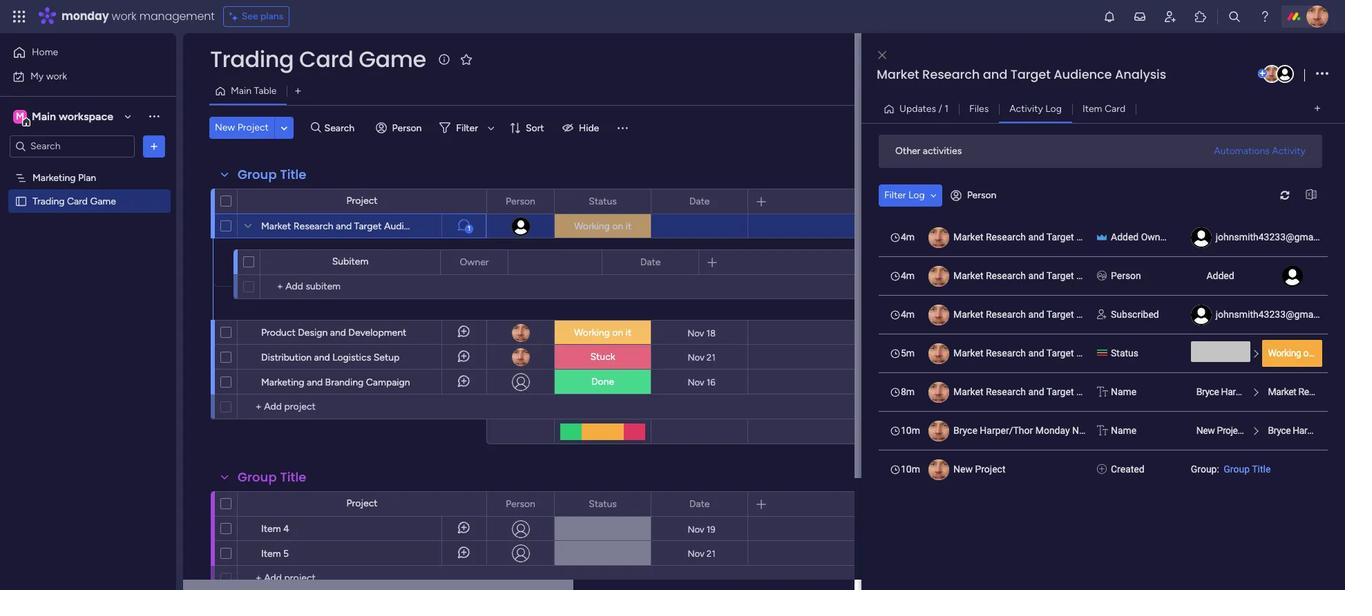 Task type: vqa. For each thing, say whether or not it's contained in the screenshot.
Search for a column type search box
no



Task type: describe. For each thing, give the bounding box(es) containing it.
16
[[707, 377, 716, 387]]

0 vertical spatial working
[[574, 220, 610, 232]]

stuck
[[590, 351, 615, 363]]

filter log
[[885, 189, 925, 201]]

activity log
[[1010, 103, 1062, 114]]

files button
[[959, 98, 999, 120]]

export to excel image
[[1301, 190, 1323, 200]]

1 vertical spatial working
[[574, 327, 610, 339]]

market inside field
[[877, 66, 920, 83]]

other activities
[[896, 145, 962, 157]]

created
[[1111, 463, 1145, 474]]

4m for added owner
[[901, 231, 915, 242]]

work for monday
[[112, 8, 137, 24]]

analysis for status
[[1119, 347, 1155, 358]]

angle down image inside filter log button
[[931, 190, 937, 200]]

1 vertical spatial status
[[1111, 347, 1139, 358]]

item for item 4
[[261, 523, 281, 535]]

status for date
[[589, 498, 617, 510]]

new crown image
[[1097, 230, 1107, 244]]

automations activity button
[[1209, 140, 1312, 162]]

menu image
[[616, 121, 630, 135]]

status for person
[[589, 195, 617, 207]]

analysis for name
[[1119, 386, 1155, 397]]

+ Add project text field
[[245, 570, 357, 587]]

filter log button
[[879, 184, 942, 206]]

promo
[[1098, 425, 1127, 436]]

home
[[32, 46, 58, 58]]

0 horizontal spatial options image
[[147, 139, 161, 153]]

and inside field
[[983, 66, 1008, 83]]

target for name
[[1047, 386, 1074, 397]]

filter button
[[434, 117, 500, 139]]

2 vertical spatial on
[[1304, 347, 1314, 358]]

files
[[970, 103, 989, 114]]

m inside workspace icon
[[16, 110, 24, 122]]

marketing plan
[[32, 172, 96, 183]]

status field for date
[[585, 194, 620, 209]]

night for promo
[[1073, 425, 1096, 436]]

nov 16
[[688, 377, 716, 387]]

1 inside 1 button
[[468, 225, 471, 233]]

main workspace
[[32, 110, 113, 123]]

item 5
[[261, 548, 289, 560]]

johnsmith43233@gmail.com image
[[1276, 65, 1294, 83]]

+ Add subitem text field
[[267, 279, 378, 295]]

nov 19
[[688, 524, 716, 535]]

market research and target audience analysis up subitem
[[261, 220, 463, 232]]

subscribed
[[1111, 309, 1159, 320]]

4m for person
[[901, 270, 915, 281]]

0 vertical spatial on
[[612, 220, 623, 232]]

1 nov 21 from the top
[[688, 352, 716, 362]]

select product image
[[12, 10, 26, 23]]

updates / 1 button
[[878, 98, 959, 120]]

done
[[591, 376, 614, 388]]

1 horizontal spatial new project
[[954, 463, 1006, 474]]

arrow down image
[[483, 120, 500, 136]]

bryce harper/thor m
[[1268, 425, 1346, 436]]

johnsmith43233@gmail.com link for added owner
[[1216, 231, 1340, 242]]

workspace image
[[13, 109, 27, 124]]

automations
[[1214, 145, 1270, 157]]

audience for status
[[1077, 347, 1117, 358]]

Trading Card Game field
[[207, 44, 430, 75]]

5 nov from the top
[[688, 548, 705, 559]]

market research and target audience analysis for status
[[954, 347, 1155, 358]]

monday for promo
[[1036, 425, 1070, 436]]

0 vertical spatial it
[[626, 220, 632, 232]]

johnsmith43233@gmail.com link for subscribed
[[1216, 309, 1340, 320]]

activity inside automations activity button
[[1272, 145, 1306, 157]]

1 vertical spatial person button
[[945, 184, 1005, 206]]

market research and target audience analysis for person
[[954, 270, 1155, 281]]

market research and target audience analysis for added owner
[[954, 231, 1155, 242]]

8m
[[901, 386, 915, 397]]

10m for new project
[[901, 463, 921, 474]]

18
[[707, 328, 716, 338]]

10m for bryce harper/thor monday night promo
[[901, 425, 921, 436]]

distribution
[[261, 352, 312, 364]]

1 person field from the top
[[502, 194, 539, 209]]

2 vertical spatial new
[[954, 463, 973, 474]]

date for status
[[689, 195, 710, 207]]

date field for owner
[[637, 255, 664, 270]]

my work button
[[8, 65, 149, 87]]

2 21 from the top
[[707, 548, 716, 559]]

work for my
[[46, 70, 67, 82]]

product
[[261, 327, 296, 339]]

sort button
[[504, 117, 553, 139]]

audience for name
[[1077, 386, 1117, 397]]

monday work management
[[62, 8, 215, 24]]

added owner
[[1111, 231, 1169, 242]]

bryce harper/thor monday night promo
[[954, 425, 1127, 436]]

workspace selection element
[[13, 108, 115, 126]]

project inside 'button'
[[238, 122, 269, 133]]

date for owner
[[640, 256, 661, 268]]

2 vertical spatial it
[[1316, 347, 1321, 358]]

19
[[707, 524, 716, 535]]

2 vertical spatial date field
[[686, 497, 713, 512]]

4 nov from the top
[[688, 524, 705, 535]]

updates
[[900, 103, 936, 114]]

0 horizontal spatial trading card game
[[32, 195, 116, 207]]

dapulse plus image
[[1097, 462, 1107, 476]]

hide button
[[557, 117, 608, 139]]

0 vertical spatial game
[[359, 44, 426, 75]]

item card button
[[1072, 98, 1136, 120]]

my
[[30, 70, 44, 82]]

nov 18
[[688, 328, 716, 338]]

v2 surface invite image
[[1097, 307, 1107, 322]]

add view image
[[1315, 104, 1321, 114]]

management
[[139, 8, 215, 24]]

my work
[[30, 70, 67, 82]]

1 vertical spatial it
[[626, 327, 632, 339]]

title for date
[[280, 469, 306, 486]]

log for filter log
[[909, 189, 925, 201]]

invite members image
[[1164, 10, 1178, 23]]

0 vertical spatial trading card game
[[210, 44, 426, 75]]

home button
[[8, 41, 149, 64]]

audience left 1 button
[[384, 220, 425, 232]]

2 horizontal spatial new project
[[1197, 425, 1246, 436]]

1 button
[[442, 214, 487, 238]]

new inside 'button'
[[215, 122, 235, 133]]

group title for date
[[238, 469, 306, 486]]

bryce for bryce harper/thor monday night pro
[[1197, 386, 1219, 397]]

marketing and branding campaign
[[261, 377, 410, 388]]

audience inside the market research and target audience analysis field
[[1054, 66, 1112, 83]]

new project inside new project 'button'
[[215, 122, 269, 133]]

group right group:
[[1224, 463, 1250, 474]]

johnsmith43233@gmail.com for subscribed
[[1216, 309, 1340, 320]]

see
[[242, 10, 258, 22]]

market research and target audience analysis inside field
[[877, 66, 1167, 83]]

workspace
[[59, 110, 113, 123]]

card for trading card game "field"
[[299, 44, 353, 75]]

main table
[[231, 85, 277, 97]]

Search in workspace field
[[29, 138, 115, 154]]

item card
[[1083, 103, 1126, 114]]

4m for subscribed
[[901, 309, 915, 320]]

1 vertical spatial on
[[612, 327, 623, 339]]

analysis for subscribed
[[1119, 309, 1155, 320]]

see plans button
[[223, 6, 290, 27]]

2 vertical spatial card
[[67, 195, 88, 207]]

group: group title
[[1191, 463, 1271, 474]]

automations activity
[[1214, 145, 1306, 157]]

analysis for person
[[1119, 270, 1155, 281]]

1 vertical spatial working on it
[[574, 327, 632, 339]]



Task type: locate. For each thing, give the bounding box(es) containing it.
0 vertical spatial working on it
[[574, 220, 632, 232]]

activity log button
[[999, 98, 1072, 120]]

harper/thor for bryce harper/thor monday night promo
[[980, 425, 1033, 436]]

Market Research and Target Audience Analysis field
[[874, 66, 1256, 84]]

1 vertical spatial 21
[[707, 548, 716, 559]]

0 horizontal spatial card
[[67, 195, 88, 207]]

list box containing 4m
[[879, 217, 1346, 488]]

pro
[[1332, 386, 1346, 397]]

1 johnsmith43233@gmail.com from the top
[[1216, 231, 1340, 242]]

/
[[939, 103, 942, 114]]

2 vertical spatial new project
[[954, 463, 1006, 474]]

activities
[[923, 145, 962, 157]]

trading card game
[[210, 44, 426, 75], [32, 195, 116, 207]]

options image up add view icon
[[1316, 65, 1329, 83]]

1 horizontal spatial main
[[231, 85, 252, 97]]

market
[[877, 66, 920, 83], [261, 220, 291, 232], [954, 231, 984, 242], [954, 270, 984, 281], [954, 309, 984, 320], [954, 347, 984, 358], [954, 386, 984, 397], [1268, 386, 1297, 397]]

3 4m from the top
[[901, 309, 915, 320]]

night left the pro
[[1308, 386, 1330, 397]]

1 vertical spatial activity
[[1272, 145, 1306, 157]]

sort
[[526, 122, 544, 134]]

trading card game down marketing plan
[[32, 195, 116, 207]]

1 vertical spatial new project
[[1197, 425, 1246, 436]]

marketing for marketing plan
[[32, 172, 76, 183]]

audience
[[1054, 66, 1112, 83], [384, 220, 425, 232], [1077, 231, 1117, 242], [1077, 270, 1117, 281], [1077, 309, 1117, 320], [1077, 347, 1117, 358], [1077, 386, 1117, 397]]

1 10m from the top
[[901, 425, 921, 436]]

plan
[[78, 172, 96, 183]]

2 horizontal spatial card
[[1105, 103, 1126, 114]]

log
[[1046, 103, 1062, 114], [909, 189, 925, 201]]

0 vertical spatial status
[[589, 195, 617, 207]]

0 vertical spatial options image
[[1316, 65, 1329, 83]]

added
[[1111, 231, 1139, 242], [1207, 270, 1235, 281]]

0 vertical spatial date field
[[686, 194, 713, 209]]

group title field for person
[[234, 469, 310, 487]]

angle down image
[[281, 123, 288, 133], [931, 190, 937, 200]]

1 vertical spatial work
[[46, 70, 67, 82]]

m down an
[[1345, 425, 1346, 436]]

audience up the v2 multiple person column image
[[1077, 231, 1117, 242]]

group title field up item 4
[[234, 469, 310, 487]]

main table button
[[209, 80, 287, 102]]

group down new project 'button'
[[238, 166, 277, 183]]

analysis right new crown icon
[[1119, 231, 1155, 242]]

2 vertical spatial working on it
[[1268, 347, 1321, 358]]

1 vertical spatial name
[[1111, 425, 1137, 436]]

0 vertical spatial 10m
[[901, 425, 921, 436]]

group for date
[[238, 469, 277, 486]]

group title up item 4
[[238, 469, 306, 486]]

1 horizontal spatial list box
[[879, 217, 1346, 488]]

plans
[[261, 10, 283, 22]]

date field for status
[[686, 194, 713, 209]]

market research and target audience analysis down v2 surface invite image
[[954, 347, 1155, 358]]

filter inside popup button
[[456, 122, 478, 134]]

monday up bryce harper/thor m on the bottom right of page
[[1274, 386, 1306, 397]]

working
[[574, 220, 610, 232], [574, 327, 610, 339], [1268, 347, 1302, 358]]

0 vertical spatial status field
[[585, 194, 620, 209]]

2 10m from the top
[[901, 463, 921, 474]]

1 vertical spatial johnsmith43233@gmail.com link
[[1216, 309, 1340, 320]]

1 vertical spatial card
[[1105, 103, 1126, 114]]

audience down new crown icon
[[1077, 270, 1117, 281]]

2 4m from the top
[[901, 270, 915, 281]]

dapulse text column image
[[1097, 385, 1108, 399]]

owner
[[1141, 231, 1169, 242], [460, 256, 489, 268]]

0 vertical spatial johnsmith43233@gmail.com link
[[1216, 231, 1340, 242]]

log down the market research and target audience analysis field
[[1046, 103, 1062, 114]]

1 group title from the top
[[238, 166, 306, 183]]

1 horizontal spatial person button
[[945, 184, 1005, 206]]

2 vertical spatial 4m
[[901, 309, 915, 320]]

public board image
[[15, 195, 28, 208]]

group title field for date
[[234, 166, 310, 184]]

card down plan
[[67, 195, 88, 207]]

new project button
[[209, 117, 274, 139]]

audience down v2 surface invite image
[[1077, 347, 1117, 358]]

card inside button
[[1105, 103, 1126, 114]]

notifications image
[[1103, 10, 1117, 23]]

group for person
[[238, 166, 277, 183]]

audience for subscribed
[[1077, 309, 1117, 320]]

design
[[298, 327, 328, 339]]

status
[[589, 195, 617, 207], [1111, 347, 1139, 358], [589, 498, 617, 510]]

1 vertical spatial monday
[[1036, 425, 1070, 436]]

2 vertical spatial status
[[589, 498, 617, 510]]

0 horizontal spatial harper/thor
[[980, 425, 1033, 436]]

target for status
[[1047, 347, 1074, 358]]

log inside filter log button
[[909, 189, 925, 201]]

harper/thor for bryce harper/thor monday night pro
[[1222, 386, 1271, 397]]

4
[[283, 523, 289, 535]]

+ Add project text field
[[245, 399, 357, 415]]

target for subscribed
[[1047, 309, 1074, 320]]

analysis inside the market research and target audience analysis field
[[1115, 66, 1167, 83]]

title
[[280, 166, 306, 183], [1252, 463, 1271, 474], [280, 469, 306, 486]]

options image down the workspace options image
[[147, 139, 161, 153]]

marketing for marketing and branding campaign
[[261, 377, 304, 388]]

0 horizontal spatial night
[[1073, 425, 1096, 436]]

2 horizontal spatial harper/thor
[[1293, 425, 1343, 436]]

1 vertical spatial filter
[[885, 189, 906, 201]]

activity inside activity log button
[[1010, 103, 1043, 114]]

help image
[[1258, 10, 1272, 23]]

dapulse drag 2 image
[[864, 296, 868, 312]]

option
[[0, 165, 176, 168]]

1 vertical spatial trading
[[32, 195, 65, 207]]

1 vertical spatial marketing
[[261, 377, 304, 388]]

logistics
[[333, 352, 371, 364]]

1 johnsmith43233@gmail.com link from the top
[[1216, 231, 1340, 242]]

market research and target audience analysis up bryce harper/thor monday night promo
[[954, 386, 1155, 397]]

analysis right v2 surface invite image
[[1119, 309, 1155, 320]]

person button down "activities" on the right of page
[[945, 184, 1005, 206]]

show board description image
[[436, 53, 452, 66]]

21 down 18
[[707, 352, 716, 362]]

name right dapulse text column image on the bottom
[[1111, 386, 1137, 397]]

other
[[896, 145, 921, 157]]

activity
[[1010, 103, 1043, 114], [1272, 145, 1306, 157]]

name for promo
[[1111, 425, 1137, 436]]

2 horizontal spatial bryce
[[1268, 425, 1291, 436]]

item down the market research and target audience analysis field
[[1083, 103, 1103, 114]]

trading
[[210, 44, 294, 75], [32, 195, 65, 207]]

1 vertical spatial game
[[90, 195, 116, 207]]

setup
[[374, 352, 400, 364]]

2 status field from the top
[[585, 497, 620, 512]]

activity right "files" in the right top of the page
[[1010, 103, 1043, 114]]

nov down nov 18
[[688, 352, 705, 362]]

dapulse addbtn image
[[1258, 69, 1267, 78]]

distribution and logistics setup
[[261, 352, 400, 364]]

night
[[1308, 386, 1330, 397], [1073, 425, 1096, 436]]

0 vertical spatial main
[[231, 85, 252, 97]]

table
[[254, 85, 277, 97]]

marketing left plan
[[32, 172, 76, 183]]

1 vertical spatial item
[[261, 523, 281, 535]]

m
[[16, 110, 24, 122], [1345, 425, 1346, 436]]

1 horizontal spatial bryce
[[1197, 386, 1219, 397]]

analysis down subscribed
[[1119, 347, 1155, 358]]

item left the "4"
[[261, 523, 281, 535]]

apps image
[[1194, 10, 1208, 23]]

0 vertical spatial work
[[112, 8, 137, 24]]

1 horizontal spatial new
[[954, 463, 973, 474]]

0 horizontal spatial monday
[[1036, 425, 1070, 436]]

harper/thor for bryce harper/thor m
[[1293, 425, 1343, 436]]

owner inside field
[[460, 256, 489, 268]]

3 nov from the top
[[688, 377, 705, 387]]

james peterson image
[[1307, 6, 1329, 28]]

subitem
[[332, 256, 369, 267]]

1 horizontal spatial m
[[1345, 425, 1346, 436]]

5
[[283, 548, 289, 560]]

game down plan
[[90, 195, 116, 207]]

see plans
[[242, 10, 283, 22]]

0 horizontal spatial marketing
[[32, 172, 76, 183]]

1 up 'owner' field in the top left of the page
[[468, 225, 471, 233]]

audience up item card on the right of the page
[[1054, 66, 1112, 83]]

workspace options image
[[147, 109, 161, 123]]

name right dapulse text column icon
[[1111, 425, 1137, 436]]

johnsmith43233@gmail.com link
[[1216, 231, 1340, 242], [1216, 309, 1340, 320]]

1 nov from the top
[[688, 328, 704, 338]]

1 vertical spatial new
[[1197, 425, 1215, 436]]

nov left 18
[[688, 328, 704, 338]]

item inside button
[[1083, 103, 1103, 114]]

nov down nov 19 on the bottom
[[688, 548, 705, 559]]

2 nov from the top
[[688, 352, 705, 362]]

analysis up item card on the right of the page
[[1115, 66, 1167, 83]]

item for item 5
[[261, 548, 281, 560]]

1 4m from the top
[[901, 231, 915, 242]]

0 vertical spatial m
[[16, 110, 24, 122]]

target
[[1011, 66, 1051, 83], [354, 220, 382, 232], [1047, 231, 1074, 242], [1047, 270, 1074, 281], [1047, 309, 1074, 320], [1047, 347, 1074, 358], [1047, 386, 1074, 397]]

filter inside button
[[885, 189, 906, 201]]

analysis right dapulse text column image on the bottom
[[1119, 386, 1155, 397]]

project
[[238, 122, 269, 133], [347, 195, 378, 207], [1217, 425, 1246, 436], [975, 463, 1006, 474], [347, 498, 378, 509]]

person button right search field
[[370, 117, 430, 139]]

it
[[626, 220, 632, 232], [626, 327, 632, 339], [1316, 347, 1321, 358]]

5m
[[901, 347, 915, 358]]

Owner field
[[456, 255, 492, 270]]

harper/thor
[[1222, 386, 1271, 397], [980, 425, 1033, 436], [1293, 425, 1343, 436]]

1 horizontal spatial log
[[1046, 103, 1062, 114]]

1 vertical spatial owner
[[460, 256, 489, 268]]

date
[[689, 195, 710, 207], [640, 256, 661, 268], [689, 498, 710, 510]]

0 horizontal spatial m
[[16, 110, 24, 122]]

1 name from the top
[[1111, 386, 1137, 397]]

nov
[[688, 328, 704, 338], [688, 352, 705, 362], [688, 377, 705, 387], [688, 524, 705, 535], [688, 548, 705, 559]]

angle down image right filter log
[[931, 190, 937, 200]]

Date field
[[686, 194, 713, 209], [637, 255, 664, 270], [686, 497, 713, 512]]

added for added owner
[[1111, 231, 1139, 242]]

close image
[[878, 50, 887, 60]]

target inside field
[[1011, 66, 1051, 83]]

1 horizontal spatial options image
[[1316, 65, 1329, 83]]

Person field
[[502, 194, 539, 209], [502, 497, 539, 512]]

log inside activity log button
[[1046, 103, 1062, 114]]

owner right new crown icon
[[1141, 231, 1169, 242]]

1 vertical spatial group title
[[238, 469, 306, 486]]

target for added owner
[[1047, 231, 1074, 242]]

monday for pro
[[1274, 386, 1306, 397]]

1 horizontal spatial marketing
[[261, 377, 304, 388]]

night left dapulse text column icon
[[1073, 425, 1096, 436]]

monday
[[62, 8, 109, 24]]

work inside "button"
[[46, 70, 67, 82]]

search everything image
[[1228, 10, 1242, 23]]

add to favorites image
[[459, 52, 473, 66]]

log down other at the top right of page
[[909, 189, 925, 201]]

trading right public board icon
[[32, 195, 65, 207]]

research inside field
[[923, 66, 980, 83]]

1 horizontal spatial 1
[[945, 103, 949, 114]]

nov 21 down nov 18
[[688, 352, 716, 362]]

monday left dapulse text column icon
[[1036, 425, 1070, 436]]

updates / 1
[[900, 103, 949, 114]]

0 vertical spatial person button
[[370, 117, 430, 139]]

0 vertical spatial 21
[[707, 352, 716, 362]]

status field for person
[[585, 497, 620, 512]]

21 down 19
[[707, 548, 716, 559]]

0 horizontal spatial main
[[32, 110, 56, 123]]

bryce harper/thor monday night pro
[[1197, 386, 1346, 397]]

nov left 16
[[688, 377, 705, 387]]

group up item 4
[[238, 469, 277, 486]]

nov 21
[[688, 352, 716, 362], [688, 548, 716, 559]]

group:
[[1191, 463, 1220, 474]]

game
[[359, 44, 426, 75], [90, 195, 116, 207]]

1 status field from the top
[[585, 194, 620, 209]]

main left table
[[231, 85, 252, 97]]

work right monday
[[112, 8, 137, 24]]

0 vertical spatial log
[[1046, 103, 1062, 114]]

hide
[[579, 122, 599, 134]]

work right my
[[46, 70, 67, 82]]

1 horizontal spatial trading
[[210, 44, 294, 75]]

filter for filter
[[456, 122, 478, 134]]

21
[[707, 352, 716, 362], [707, 548, 716, 559]]

2 vertical spatial date
[[689, 498, 710, 510]]

nov left 19
[[688, 524, 705, 535]]

johnsmith43233@gmail.com
[[1216, 231, 1340, 242], [1216, 309, 1340, 320]]

list box
[[0, 163, 176, 399], [879, 217, 1346, 488]]

item left "5"
[[261, 548, 281, 560]]

options image
[[1316, 65, 1329, 83], [147, 139, 161, 153]]

2 vertical spatial working
[[1268, 347, 1302, 358]]

branding
[[325, 377, 364, 388]]

add view image
[[295, 86, 301, 96]]

inbox image
[[1133, 10, 1147, 23]]

main for main table
[[231, 85, 252, 97]]

trading up main table at the top left of page
[[210, 44, 294, 75]]

0 vertical spatial group title field
[[234, 166, 310, 184]]

list box containing marketing plan
[[0, 163, 176, 399]]

0 horizontal spatial activity
[[1010, 103, 1043, 114]]

1 vertical spatial status field
[[585, 497, 620, 512]]

group title field down new project 'button'
[[234, 166, 310, 184]]

1 vertical spatial m
[[1345, 425, 1346, 436]]

bryce for bryce harper/thor m
[[1268, 425, 1291, 436]]

0 vertical spatial new
[[215, 122, 235, 133]]

market research and target audience analysis for name
[[954, 386, 1155, 397]]

target for person
[[1047, 270, 1074, 281]]

marketing
[[32, 172, 76, 183], [261, 377, 304, 388]]

0 horizontal spatial game
[[90, 195, 116, 207]]

0 horizontal spatial 1
[[468, 225, 471, 233]]

0 horizontal spatial log
[[909, 189, 925, 201]]

0 horizontal spatial new
[[215, 122, 235, 133]]

v2 multiple person column image
[[1097, 268, 1107, 283]]

added for added
[[1207, 270, 1235, 281]]

2 group title from the top
[[238, 469, 306, 486]]

nov 21 down nov 19 on the bottom
[[688, 548, 716, 559]]

owner down 1 button
[[460, 256, 489, 268]]

1 horizontal spatial angle down image
[[931, 190, 937, 200]]

johnsmith43233@gmail.com for added owner
[[1216, 231, 1340, 242]]

2 horizontal spatial new
[[1197, 425, 1215, 436]]

research
[[923, 66, 980, 83], [294, 220, 333, 232], [986, 231, 1026, 242], [986, 270, 1026, 281], [986, 309, 1026, 320], [986, 347, 1026, 358], [986, 386, 1026, 397], [1299, 386, 1337, 397]]

0 vertical spatial 4m
[[901, 231, 915, 242]]

card down the market research and target audience analysis field
[[1105, 103, 1126, 114]]

night for pro
[[1308, 386, 1330, 397]]

item 4
[[261, 523, 289, 535]]

item for item card
[[1083, 103, 1103, 114]]

Search field
[[321, 118, 363, 138]]

development
[[349, 327, 407, 339]]

m left main workspace
[[16, 110, 24, 122]]

10m
[[901, 425, 921, 436], [901, 463, 921, 474]]

1 vertical spatial trading card game
[[32, 195, 116, 207]]

group title down new project 'button'
[[238, 166, 306, 183]]

filter for filter log
[[885, 189, 906, 201]]

filter down other at the top right of page
[[885, 189, 906, 201]]

marketing down distribution
[[261, 377, 304, 388]]

angle down image left v2 search image
[[281, 123, 288, 133]]

name
[[1111, 386, 1137, 397], [1111, 425, 1137, 436]]

Group Title field
[[234, 166, 310, 184], [234, 469, 310, 487]]

2 person field from the top
[[502, 497, 539, 512]]

filter
[[456, 122, 478, 134], [885, 189, 906, 201]]

title for person
[[280, 166, 306, 183]]

market research and target audience analysis down new crown icon
[[954, 270, 1155, 281]]

new
[[215, 122, 235, 133], [1197, 425, 1215, 436], [954, 463, 973, 474]]

analysis up 'owner' field in the top left of the page
[[428, 220, 463, 232]]

0 horizontal spatial person button
[[370, 117, 430, 139]]

market research and target audience analysis for subscribed
[[954, 309, 1155, 320]]

2 nov 21 from the top
[[688, 548, 716, 559]]

main right workspace icon
[[32, 110, 56, 123]]

v2 search image
[[311, 120, 321, 136]]

market research and target audience analysis up the v2 multiple person column image
[[954, 231, 1155, 242]]

log for activity log
[[1046, 103, 1062, 114]]

main inside workspace selection element
[[32, 110, 56, 123]]

0 vertical spatial marketing
[[32, 172, 76, 183]]

1 horizontal spatial work
[[112, 8, 137, 24]]

market research and target audience analysis up activity log
[[877, 66, 1167, 83]]

trading card game up add view image
[[210, 44, 426, 75]]

analysis right the v2 multiple person column image
[[1119, 270, 1155, 281]]

1 inside 'updates / 1' "button"
[[945, 103, 949, 114]]

0 vertical spatial trading
[[210, 44, 294, 75]]

activity up refresh icon
[[1272, 145, 1306, 157]]

market research and target audience analysis
[[877, 66, 1167, 83], [261, 220, 463, 232], [954, 231, 1155, 242], [954, 270, 1155, 281], [954, 309, 1155, 320], [954, 347, 1155, 358], [954, 386, 1155, 397]]

0 vertical spatial group title
[[238, 166, 306, 183]]

1
[[945, 103, 949, 114], [468, 225, 471, 233]]

group title
[[238, 166, 306, 183], [238, 469, 306, 486]]

main
[[231, 85, 252, 97], [32, 110, 56, 123]]

market research and target audience analysis down the v2 multiple person column image
[[954, 309, 1155, 320]]

on
[[612, 220, 623, 232], [612, 327, 623, 339], [1304, 347, 1314, 358]]

1 right /
[[945, 103, 949, 114]]

Status field
[[585, 194, 620, 209], [585, 497, 620, 512]]

1 vertical spatial angle down image
[[931, 190, 937, 200]]

name for audience
[[1111, 386, 1137, 397]]

1 vertical spatial main
[[32, 110, 56, 123]]

2 name from the top
[[1111, 425, 1137, 436]]

an
[[1339, 386, 1346, 397]]

0 horizontal spatial bryce
[[954, 425, 978, 436]]

audience up dapulse text column icon
[[1077, 386, 1117, 397]]

game left 'show board description' image
[[359, 44, 426, 75]]

0 vertical spatial activity
[[1010, 103, 1043, 114]]

audience for person
[[1077, 270, 1117, 281]]

dapulse text column image
[[1097, 423, 1108, 438]]

refresh image
[[1274, 190, 1296, 200]]

0 vertical spatial angle down image
[[281, 123, 288, 133]]

product design and development
[[261, 327, 407, 339]]

card for 'item card' button
[[1105, 103, 1126, 114]]

1 vertical spatial person field
[[502, 497, 539, 512]]

market research an
[[1268, 386, 1346, 397]]

2 johnsmith43233@gmail.com link from the top
[[1216, 309, 1340, 320]]

1 vertical spatial johnsmith43233@gmail.com
[[1216, 309, 1340, 320]]

0 vertical spatial filter
[[456, 122, 478, 134]]

group title for person
[[238, 166, 306, 183]]

main for main workspace
[[32, 110, 56, 123]]

audience down the v2 multiple person column image
[[1077, 309, 1117, 320]]

1 horizontal spatial monday
[[1274, 386, 1306, 397]]

2 johnsmith43233@gmail.com from the top
[[1216, 309, 1340, 320]]

1 group title field from the top
[[234, 166, 310, 184]]

filter left arrow down icon
[[456, 122, 478, 134]]

card up add view image
[[299, 44, 353, 75]]

james peterson image
[[1263, 65, 1281, 83]]

analysis for added owner
[[1119, 231, 1155, 242]]

main inside button
[[231, 85, 252, 97]]

person button
[[370, 117, 430, 139], [945, 184, 1005, 206]]

1 vertical spatial date field
[[637, 255, 664, 270]]

audience for added owner
[[1077, 231, 1117, 242]]

working inside list box
[[1268, 347, 1302, 358]]

1 horizontal spatial added
[[1207, 270, 1235, 281]]

0 horizontal spatial filter
[[456, 122, 478, 134]]

campaign
[[366, 377, 410, 388]]

1 vertical spatial 10m
[[901, 463, 921, 474]]

1 21 from the top
[[707, 352, 716, 362]]

1 vertical spatial nov 21
[[688, 548, 716, 559]]

0 vertical spatial owner
[[1141, 231, 1169, 242]]

bryce for bryce harper/thor monday night promo
[[954, 425, 978, 436]]

2 group title field from the top
[[234, 469, 310, 487]]



